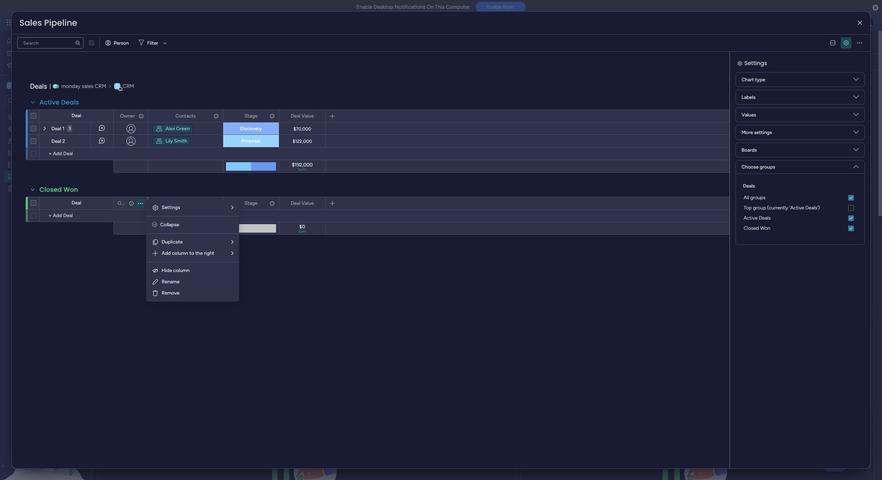 Task type: vqa. For each thing, say whether or not it's contained in the screenshot.
See plans
no



Task type: describe. For each thing, give the bounding box(es) containing it.
top group (currently 'active deals')
[[744, 205, 820, 211]]

stage for second stage 'field' from the bottom of the page
[[245, 113, 258, 119]]

boards
[[742, 147, 757, 153]]

1 contacts field from the top
[[174, 112, 198, 120]]

deals heading
[[743, 183, 755, 190]]

alex
[[166, 126, 175, 132]]

deal up $0 sum
[[291, 200, 301, 206]]

work
[[23, 50, 34, 56]]

my
[[16, 50, 22, 56]]

this
[[435, 4, 445, 10]]

1 horizontal spatial monday
[[61, 83, 81, 89]]

enable desktop notifications on this computer
[[357, 4, 470, 10]]

1 vertical spatial owner field
[[116, 200, 132, 207]]

remove
[[162, 290, 180, 296]]

settings image
[[152, 204, 159, 211]]

deals')
[[806, 205, 820, 211]]

more settings
[[742, 129, 772, 135]]

computer
[[446, 4, 470, 10]]

deals group containing deals
[[742, 183, 859, 234]]

dashboard
[[138, 34, 200, 50]]

remove image
[[152, 290, 159, 297]]

0 horizontal spatial settings
[[162, 205, 180, 211]]

settings
[[755, 129, 772, 135]]

forecasted
[[155, 79, 191, 88]]

crm left workspace image
[[95, 83, 106, 89]]

$192,000 for $192,000
[[171, 105, 280, 135]]

Sales Dashboard field
[[104, 34, 202, 50]]

deals up 'leads'
[[17, 114, 29, 120]]

chart type
[[742, 77, 766, 83]]

sales pipeline
[[19, 17, 77, 29]]

smith
[[174, 138, 187, 144]]

column for add
[[172, 251, 188, 257]]

v2 settings line image
[[844, 40, 849, 46]]

filter
[[147, 40, 158, 46]]

2 contacts field from the top
[[174, 200, 198, 207]]

deals group containing active deals
[[742, 213, 859, 234]]

dapulse dropdown down arrow image for labels
[[854, 94, 859, 102]]

active deals - forecasted revenue
[[109, 79, 220, 88]]

mass email tracking image
[[6, 61, 13, 69]]

filter button
[[136, 37, 169, 49]]

2 vertical spatial contacts
[[176, 200, 196, 206]]

my work
[[16, 50, 34, 56]]

green
[[176, 126, 190, 132]]

desktop
[[374, 4, 394, 10]]

+ Add Deal text field
[[43, 150, 110, 158]]

Active Deals field
[[38, 98, 81, 107]]

values
[[742, 112, 757, 118]]

sum for $0
[[299, 229, 306, 234]]

|
[[50, 83, 51, 89]]

dapulse dropdown down arrow image for chart type
[[854, 77, 859, 85]]

Search in workspace field
[[15, 97, 59, 105]]

Closed Won field
[[38, 185, 80, 194]]

add column to the right
[[162, 251, 214, 257]]

$0 inside $0 sum
[[300, 224, 305, 230]]

now!
[[503, 4, 514, 10]]

to
[[190, 251, 194, 257]]

1 vertical spatial contacts
[[17, 138, 37, 144]]

my work button
[[4, 47, 76, 59]]

'active
[[790, 205, 805, 211]]

rename
[[162, 279, 180, 285]]

activities
[[17, 162, 37, 168]]

options image for bottom owner field
[[138, 197, 143, 209]]

1 vertical spatial sales
[[82, 83, 93, 89]]

column information image for options image for second stage 'field' from the bottom of the page
[[270, 113, 275, 119]]

1 horizontal spatial $0
[[471, 105, 502, 135]]

workspace selection element
[[7, 81, 30, 91]]

deal left 1
[[51, 126, 61, 132]]

crm up "search" icon
[[72, 18, 85, 26]]

column information image for contacts
[[214, 113, 219, 119]]

deals inside option
[[759, 215, 771, 221]]

deal up $70,000
[[291, 113, 301, 119]]

home
[[16, 38, 30, 44]]

rename image
[[152, 279, 159, 286]]

search image
[[75, 40, 81, 46]]

select product image
[[6, 19, 13, 26]]

(currently
[[768, 205, 789, 211]]

active deals for active deals field
[[39, 98, 79, 107]]

1 vertical spatial more dots image
[[861, 81, 866, 86]]

chart
[[742, 77, 754, 83]]

share button
[[825, 36, 854, 48]]

c for workspace icon
[[8, 82, 12, 88]]

more
[[742, 129, 753, 135]]

column for hide
[[173, 268, 190, 274]]

accounts
[[17, 150, 38, 156]]

Sales Pipeline field
[[18, 17, 79, 29]]

$122,000
[[293, 139, 312, 144]]

$192,000 for $192,000 sum
[[292, 162, 313, 168]]

owner for column information icon for options image corresponding to owner field to the top
[[120, 113, 135, 119]]

getting
[[17, 186, 34, 192]]

proposal
[[242, 138, 261, 144]]

deals element containing all groups
[[742, 193, 859, 203]]

on
[[427, 4, 434, 10]]

menu containing settings
[[146, 199, 239, 302]]

sales for sales dashboard
[[106, 34, 136, 50]]

the
[[195, 251, 203, 257]]

filter dashboard by text search field inside sales dashboard banner
[[210, 56, 276, 68]]

enable now! button
[[476, 2, 526, 12]]

public dashboard image
[[7, 173, 14, 180]]

2 horizontal spatial options image
[[316, 197, 321, 209]]

labels
[[742, 94, 756, 100]]

won for closed won option
[[761, 226, 771, 231]]

v2 collapse column outline image
[[152, 222, 157, 228]]

2
[[62, 138, 65, 144]]

deals left |
[[30, 82, 47, 91]]

active for active deals option
[[744, 215, 758, 221]]

2 value from the top
[[302, 200, 314, 206]]

deals
[[130, 79, 148, 88]]

add
[[162, 251, 171, 257]]

won for closed won field
[[64, 185, 78, 194]]

2 horizontal spatial $0
[[731, 105, 762, 135]]

$192,000 sum
[[292, 162, 313, 172]]

-
[[150, 79, 153, 88]]

leads
[[17, 126, 30, 132]]

options image for contacts
[[213, 110, 218, 122]]

sales dashboard banner
[[93, 31, 879, 70]]

right
[[204, 251, 214, 257]]

groups for choose groups
[[760, 164, 776, 170]]

deal up 3 button
[[72, 113, 81, 119]]

duplicate image
[[152, 239, 159, 246]]

pipeline
[[44, 17, 77, 29]]

deal up + add deal text field on the left
[[72, 200, 81, 206]]



Task type: locate. For each thing, give the bounding box(es) containing it.
sales left workspace image
[[82, 83, 93, 89]]

crm right workspace image
[[123, 83, 134, 89]]

1 horizontal spatial active deals
[[744, 215, 771, 221]]

closed won for closed won field
[[39, 185, 78, 194]]

0 vertical spatial column information image
[[214, 113, 219, 119]]

0 horizontal spatial enable
[[357, 4, 373, 10]]

sales left 'filter' "popup button"
[[106, 34, 136, 50]]

4 dapulse dropdown down arrow image from the top
[[854, 147, 859, 155]]

groups right choose
[[760, 164, 776, 170]]

$192,000 down $122,000
[[292, 162, 313, 168]]

1 vertical spatial won
[[761, 226, 771, 231]]

column information image
[[138, 113, 144, 119], [270, 113, 275, 119], [129, 201, 134, 206]]

active down |
[[39, 98, 60, 107]]

active deals for active deals option
[[744, 215, 771, 221]]

deal
[[72, 113, 81, 119], [291, 113, 301, 119], [51, 126, 61, 132], [51, 138, 61, 144], [72, 200, 81, 206], [291, 200, 301, 206]]

deals inside field
[[61, 98, 79, 107]]

enable inside button
[[488, 4, 502, 10]]

sales
[[19, 17, 42, 29], [106, 34, 136, 50]]

1
[[62, 126, 64, 132]]

settings up chart type
[[745, 59, 768, 67]]

lily smith
[[166, 138, 187, 144]]

1 vertical spatial monday sales crm
[[61, 83, 106, 89]]

hide
[[162, 268, 172, 274]]

0 vertical spatial groups
[[760, 164, 776, 170]]

0 vertical spatial sales
[[57, 18, 71, 26]]

deal left 2
[[51, 138, 61, 144]]

1 horizontal spatial closed won
[[744, 226, 771, 231]]

help
[[829, 463, 841, 470]]

deal 1
[[51, 126, 64, 132]]

2 deals group from the top
[[742, 213, 859, 234]]

contacts
[[176, 113, 196, 119], [17, 138, 37, 144], [176, 200, 196, 206]]

Deal Value field
[[289, 112, 316, 120], [289, 200, 316, 207]]

deal 2
[[51, 138, 65, 144]]

monday sales crm up "home" button
[[31, 18, 85, 26]]

$192,000 up proposal
[[171, 105, 280, 135]]

sales inside banner
[[106, 34, 136, 50]]

0 vertical spatial deal value
[[291, 113, 314, 119]]

won up + add deal text field on the left
[[64, 185, 78, 194]]

1 value from the top
[[302, 113, 314, 119]]

active deals down |
[[39, 98, 79, 107]]

0 horizontal spatial monday
[[31, 18, 56, 26]]

sum for $192,000
[[299, 167, 306, 172]]

discovery
[[240, 126, 262, 132]]

sales for sales pipeline
[[19, 17, 42, 29]]

won down group
[[761, 226, 771, 231]]

0 horizontal spatial filter dashboard by text search field
[[17, 37, 84, 49]]

2 stage field from the top
[[243, 200, 259, 207]]

closed inside option
[[744, 226, 759, 231]]

list arrow image down list arrow icon
[[231, 240, 234, 245]]

1 stage from the top
[[245, 113, 258, 119]]

sales up "home" button
[[57, 18, 71, 26]]

active for active deals field
[[39, 98, 60, 107]]

closed won down group
[[744, 226, 771, 231]]

1 horizontal spatial column information image
[[270, 201, 275, 206]]

groups
[[760, 164, 776, 170], [751, 195, 766, 201]]

deals element
[[742, 193, 859, 203], [742, 203, 859, 213]]

closed won up + add deal text field on the left
[[39, 185, 78, 194]]

notifications
[[395, 4, 426, 10]]

dapulse dropdown down arrow image for boards
[[854, 147, 859, 155]]

contacts field up collapse
[[174, 200, 198, 207]]

monday up active deals field
[[61, 83, 81, 89]]

1 horizontal spatial options image
[[269, 197, 274, 209]]

list arrow image right right
[[231, 251, 234, 256]]

options image for owner field to the top
[[138, 110, 143, 122]]

stage up discovery
[[245, 113, 258, 119]]

0 vertical spatial owner
[[120, 113, 135, 119]]

deals up '3'
[[61, 98, 79, 107]]

sum
[[299, 167, 306, 172], [299, 229, 306, 234]]

column information image for options image related to bottom owner field
[[129, 201, 134, 206]]

Filter dashboard by text search field
[[17, 37, 84, 49], [210, 56, 276, 68]]

active down top
[[744, 215, 758, 221]]

0 vertical spatial dapulse dropdown down arrow image
[[854, 130, 859, 138]]

1 vertical spatial stage
[[245, 200, 258, 206]]

monday sales crm
[[31, 18, 85, 26], [61, 83, 106, 89]]

c down mass email tracking image
[[8, 82, 12, 88]]

closed for closed won option
[[744, 226, 759, 231]]

menu
[[146, 199, 239, 302]]

active left deals at the top of page
[[109, 79, 129, 88]]

closed won inside closed won option
[[744, 226, 771, 231]]

options image for stage
[[269, 197, 274, 209]]

won inside option
[[761, 226, 771, 231]]

more dots image
[[858, 40, 863, 46], [861, 81, 866, 86], [861, 177, 866, 182]]

0 horizontal spatial active deals
[[39, 98, 79, 107]]

1 vertical spatial $192,000
[[292, 162, 313, 168]]

1 vertical spatial value
[[302, 200, 314, 206]]

owner for options image related to bottom owner field column information icon
[[118, 200, 132, 206]]

2 vertical spatial active
[[744, 215, 758, 221]]

1 vertical spatial active
[[39, 98, 60, 107]]

active inside field
[[39, 98, 60, 107]]

closed won
[[39, 185, 78, 194], [744, 226, 771, 231]]

1 vertical spatial column information image
[[270, 201, 275, 206]]

1 vertical spatial filter dashboard by text search field
[[210, 56, 276, 68]]

list arrow image for add column to the right
[[231, 251, 234, 256]]

enable
[[357, 4, 373, 10], [488, 4, 502, 10]]

share
[[838, 39, 851, 45]]

list box
[[0, 109, 90, 290]]

0 vertical spatial stage
[[245, 113, 258, 119]]

column information image
[[214, 113, 219, 119], [270, 201, 275, 206]]

1 vertical spatial settings
[[162, 205, 180, 211]]

contacts up the accounts
[[17, 138, 37, 144]]

enable now!
[[488, 4, 514, 10]]

deal value up $0 sum
[[291, 200, 314, 206]]

0 vertical spatial more dots image
[[858, 40, 863, 46]]

stage for second stage 'field' from the top
[[245, 200, 258, 206]]

sales
[[57, 18, 71, 26], [82, 83, 93, 89]]

deal value field up $0 sum
[[289, 200, 316, 207]]

deals element up "'active"
[[742, 193, 859, 203]]

c
[[8, 82, 12, 88], [116, 84, 119, 89]]

0 horizontal spatial column information image
[[129, 201, 134, 206]]

0 horizontal spatial sales
[[57, 18, 71, 26]]

1 horizontal spatial filter dashboard by text search field
[[210, 56, 276, 68]]

1 vertical spatial sales
[[106, 34, 136, 50]]

1 vertical spatial active deals
[[744, 215, 771, 221]]

deals up all
[[743, 183, 755, 189]]

v2 split view image
[[831, 40, 836, 46]]

deals element up closed won option
[[742, 203, 859, 213]]

deal value field up $70,000
[[289, 112, 316, 120]]

dapulse close image
[[873, 4, 879, 11]]

None search field
[[17, 37, 84, 49]]

monday up "home" button
[[31, 18, 56, 26]]

3
[[69, 126, 71, 131]]

1 vertical spatial closed
[[744, 226, 759, 231]]

closed inside field
[[39, 185, 62, 194]]

Owner field
[[118, 112, 137, 120], [116, 200, 132, 207]]

1 sum from the top
[[299, 167, 306, 172]]

0 horizontal spatial column information image
[[214, 113, 219, 119]]

Contacts field
[[174, 112, 198, 120], [174, 200, 198, 207]]

collapse
[[160, 222, 179, 228]]

c inside icon
[[8, 82, 12, 88]]

0 vertical spatial contacts
[[176, 113, 196, 119]]

deals
[[30, 82, 47, 91], [61, 98, 79, 107], [17, 114, 29, 120], [743, 183, 755, 189], [759, 215, 771, 221]]

1 horizontal spatial active
[[109, 79, 129, 88]]

1 vertical spatial owner
[[118, 200, 132, 206]]

$70,000
[[294, 126, 311, 132]]

0 horizontal spatial won
[[64, 185, 78, 194]]

2 stage from the top
[[245, 200, 258, 206]]

1 vertical spatial deal value
[[291, 200, 314, 206]]

2 deals element from the top
[[742, 203, 859, 213]]

svg image
[[156, 125, 163, 132]]

monday sales crm up active deals field
[[61, 83, 106, 89]]

1 horizontal spatial enable
[[488, 4, 502, 10]]

value up $70,000
[[302, 113, 314, 119]]

lily
[[166, 138, 173, 144]]

0 vertical spatial list arrow image
[[231, 240, 234, 245]]

options image
[[138, 110, 143, 122], [269, 110, 274, 122], [316, 110, 321, 122], [138, 197, 143, 209]]

1 horizontal spatial won
[[761, 226, 771, 231]]

0 vertical spatial stage field
[[243, 112, 259, 120]]

1 horizontal spatial column information image
[[138, 113, 144, 119]]

option
[[0, 110, 90, 112]]

add column to the right image
[[152, 250, 159, 257]]

stage field right list arrow icon
[[243, 200, 259, 207]]

0 horizontal spatial sales
[[19, 17, 42, 29]]

type
[[756, 77, 766, 83]]

1 horizontal spatial closed
[[744, 226, 759, 231]]

0 vertical spatial sum
[[299, 167, 306, 172]]

enable left desktop
[[357, 4, 373, 10]]

1 vertical spatial monday
[[61, 83, 81, 89]]

dapulse dropdown down arrow image
[[854, 130, 859, 138], [854, 161, 859, 169]]

sales dashboard
[[106, 34, 200, 50]]

0 horizontal spatial closed won
[[39, 185, 78, 194]]

active deals option
[[742, 213, 859, 223]]

active deals
[[39, 98, 79, 107], [744, 215, 771, 221]]

options image
[[213, 110, 218, 122], [269, 197, 274, 209], [316, 197, 321, 209]]

duplicate
[[162, 239, 183, 245]]

1 horizontal spatial sales
[[106, 34, 136, 50]]

sum inside $192,000 sum
[[299, 167, 306, 172]]

deals element containing top group (currently 'active deals')
[[742, 203, 859, 213]]

dapulse dropdown down arrow image
[[854, 77, 859, 85], [854, 94, 859, 102], [854, 112, 859, 120], [854, 147, 859, 155]]

1 vertical spatial contacts field
[[174, 200, 198, 207]]

settings
[[745, 59, 768, 67], [162, 205, 180, 211]]

dapulse dropdown down arrow image for more settings
[[854, 130, 859, 138]]

c left deals at the top of page
[[116, 84, 119, 89]]

owner left settings image
[[118, 200, 132, 206]]

alex green
[[166, 126, 190, 132]]

crm right workspace icon
[[16, 82, 29, 89]]

Stage field
[[243, 112, 259, 120], [243, 200, 259, 207]]

active deals inside option
[[744, 215, 771, 221]]

0 vertical spatial settings
[[745, 59, 768, 67]]

1 vertical spatial dapulse dropdown down arrow image
[[854, 161, 859, 169]]

group
[[753, 205, 766, 211]]

value up $0 sum
[[302, 200, 314, 206]]

2 deal value field from the top
[[289, 200, 316, 207]]

monday
[[31, 18, 56, 26], [61, 83, 81, 89]]

closed won option
[[742, 223, 859, 234]]

lottie animation image
[[0, 409, 90, 481]]

getting started
[[17, 186, 51, 192]]

1 vertical spatial deal value field
[[289, 200, 316, 207]]

enable left now!
[[488, 4, 502, 10]]

0 horizontal spatial closed
[[39, 185, 62, 194]]

+ Add Deal text field
[[43, 212, 110, 220]]

column left to
[[172, 251, 188, 257]]

1 vertical spatial list arrow image
[[231, 251, 234, 256]]

1 stage field from the top
[[243, 112, 259, 120]]

all
[[744, 195, 749, 201]]

won
[[64, 185, 78, 194], [761, 226, 771, 231]]

1 horizontal spatial $192,000
[[292, 162, 313, 168]]

workspace image
[[7, 82, 14, 89]]

choose
[[742, 164, 759, 170]]

$0
[[471, 105, 502, 135], [731, 105, 762, 135], [300, 224, 305, 230]]

deals group
[[742, 183, 859, 234], [742, 213, 859, 234]]

1 vertical spatial closed won
[[744, 226, 771, 231]]

0 vertical spatial filter dashboard by text search field
[[17, 37, 84, 49]]

2 dapulse dropdown down arrow image from the top
[[854, 94, 859, 102]]

person button
[[103, 37, 133, 49]]

enable for enable now!
[[488, 4, 502, 10]]

active deals inside field
[[39, 98, 79, 107]]

column right hide
[[173, 268, 190, 274]]

deals down group
[[759, 215, 771, 221]]

1 horizontal spatial c
[[116, 84, 119, 89]]

workspace image
[[114, 83, 120, 89]]

dapulse dropdown down arrow image for values
[[854, 112, 859, 120]]

2 sum from the top
[[299, 229, 306, 234]]

crm
[[72, 18, 85, 26], [16, 82, 29, 89], [95, 83, 106, 89], [123, 83, 134, 89]]

3 dapulse dropdown down arrow image from the top
[[854, 112, 859, 120]]

0 horizontal spatial c
[[8, 82, 12, 88]]

1 deals element from the top
[[742, 193, 859, 203]]

list arrow image
[[231, 205, 234, 210]]

stage field up discovery
[[243, 112, 259, 120]]

2 horizontal spatial active
[[744, 215, 758, 221]]

crm inside workspace selection element
[[16, 82, 29, 89]]

all groups
[[744, 195, 766, 201]]

revenue
[[192, 79, 220, 88]]

1 vertical spatial groups
[[751, 195, 766, 201]]

$0 sum
[[299, 224, 306, 234]]

sales up home
[[19, 17, 42, 29]]

0 vertical spatial deal value field
[[289, 112, 316, 120]]

stage
[[245, 113, 258, 119], [245, 200, 258, 206]]

owner
[[120, 113, 135, 119], [118, 200, 132, 206]]

1 dapulse dropdown down arrow image from the top
[[854, 130, 859, 138]]

groups inside the deals element
[[751, 195, 766, 201]]

1 deal value from the top
[[291, 113, 314, 119]]

christina overa image
[[863, 17, 874, 28]]

won inside field
[[64, 185, 78, 194]]

1 deal value field from the top
[[289, 112, 316, 120]]

1 dapulse dropdown down arrow image from the top
[[854, 77, 859, 85]]

arrow down image
[[161, 39, 169, 47]]

0 horizontal spatial $0
[[300, 224, 305, 230]]

0 horizontal spatial active
[[39, 98, 60, 107]]

column information image for options image corresponding to owner field to the top
[[138, 113, 144, 119]]

1 vertical spatial column
[[173, 268, 190, 274]]

public board image
[[7, 185, 14, 192]]

0 vertical spatial closed
[[39, 185, 62, 194]]

closed won for closed won option
[[744, 226, 771, 231]]

0 vertical spatial closed won
[[39, 185, 78, 194]]

1 vertical spatial sum
[[299, 229, 306, 234]]

svg image
[[156, 138, 163, 145]]

groups for all groups
[[751, 195, 766, 201]]

2 horizontal spatial column information image
[[270, 113, 275, 119]]

0 vertical spatial $192,000
[[171, 105, 280, 135]]

lily smith element
[[153, 137, 190, 146]]

closed won inside closed won field
[[39, 185, 78, 194]]

2 vertical spatial more dots image
[[861, 177, 866, 182]]

list box containing deals
[[0, 109, 90, 290]]

list arrow image for duplicate
[[231, 240, 234, 245]]

contacts field up green
[[174, 112, 198, 120]]

c inside image
[[116, 84, 119, 89]]

2 dapulse dropdown down arrow image from the top
[[854, 161, 859, 169]]

closed for closed won field
[[39, 185, 62, 194]]

$192,000
[[171, 105, 280, 135], [292, 162, 313, 168]]

hide column image
[[152, 267, 159, 274]]

1 deals group from the top
[[742, 183, 859, 234]]

0 vertical spatial monday sales crm
[[31, 18, 85, 26]]

owner field left settings image
[[116, 200, 132, 207]]

value
[[302, 113, 314, 119], [302, 200, 314, 206]]

0 horizontal spatial options image
[[213, 110, 218, 122]]

dapulse x slim image
[[858, 20, 863, 26]]

active deals down group
[[744, 215, 771, 221]]

top
[[744, 205, 752, 211]]

enable for enable desktop notifications on this computer
[[357, 4, 373, 10]]

settings right settings image
[[162, 205, 180, 211]]

0 vertical spatial contacts field
[[174, 112, 198, 120]]

3 button
[[67, 122, 72, 135]]

active
[[109, 79, 129, 88], [39, 98, 60, 107], [744, 215, 758, 221]]

list arrow image
[[231, 240, 234, 245], [231, 251, 234, 256]]

0 horizontal spatial $192,000
[[171, 105, 280, 135]]

1 list arrow image from the top
[[231, 240, 234, 245]]

0 vertical spatial value
[[302, 113, 314, 119]]

0 vertical spatial active
[[109, 79, 129, 88]]

groups up group
[[751, 195, 766, 201]]

0 vertical spatial owner field
[[118, 112, 137, 120]]

deal value up $70,000
[[291, 113, 314, 119]]

lottie animation element
[[0, 409, 90, 481]]

1 horizontal spatial settings
[[745, 59, 768, 67]]

c for workspace image
[[116, 84, 119, 89]]

contacts up green
[[176, 113, 196, 119]]

owner down workspace image
[[120, 113, 135, 119]]

home button
[[4, 35, 76, 47]]

0 vertical spatial won
[[64, 185, 78, 194]]

hide column
[[162, 268, 190, 274]]

alex green element
[[153, 125, 193, 133]]

0 vertical spatial column
[[172, 251, 188, 257]]

stage right list arrow icon
[[245, 200, 258, 206]]

contacts up collapse
[[176, 200, 196, 206]]

column information image for stage
[[270, 201, 275, 206]]

dapulse dropdown down arrow image for choose groups
[[854, 161, 859, 169]]

owner field down workspace image
[[118, 112, 137, 120]]

help button
[[823, 461, 847, 472]]

1 vertical spatial stage field
[[243, 200, 259, 207]]

column
[[172, 251, 188, 257], [173, 268, 190, 274]]

1 horizontal spatial sales
[[82, 83, 93, 89]]

person
[[114, 40, 129, 46]]

active inside option
[[744, 215, 758, 221]]

closed down top
[[744, 226, 759, 231]]

2 list arrow image from the top
[[231, 251, 234, 256]]

choose groups
[[742, 164, 776, 170]]

2 deal value from the top
[[291, 200, 314, 206]]

started
[[35, 186, 51, 192]]

0 vertical spatial monday
[[31, 18, 56, 26]]

0 vertical spatial active deals
[[39, 98, 79, 107]]

closed right getting
[[39, 185, 62, 194]]

options image for second stage 'field' from the bottom of the page
[[269, 110, 274, 122]]

0 vertical spatial sales
[[19, 17, 42, 29]]



